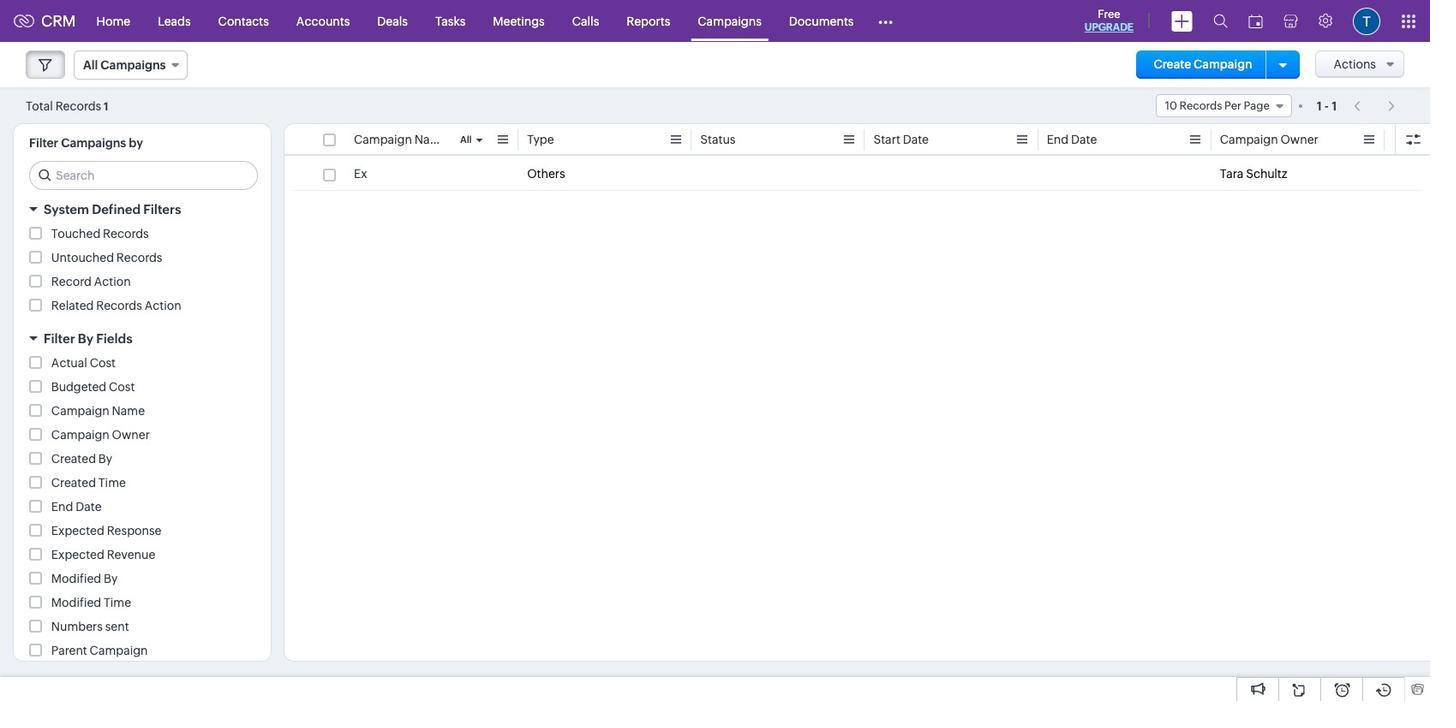 Task type: vqa. For each thing, say whether or not it's contained in the screenshot.
field
no



Task type: describe. For each thing, give the bounding box(es) containing it.
reports
[[627, 14, 670, 28]]

parent campaign
[[51, 645, 148, 658]]

0 horizontal spatial end date
[[51, 501, 102, 514]]

1 vertical spatial owner
[[112, 429, 150, 442]]

filter by fields button
[[14, 324, 271, 354]]

parent
[[51, 645, 87, 658]]

0 vertical spatial owner
[[1281, 133, 1319, 147]]

expected response
[[51, 525, 162, 538]]

1 horizontal spatial date
[[903, 133, 929, 147]]

record action
[[51, 275, 131, 289]]

home link
[[83, 0, 144, 42]]

records for 10
[[1180, 99, 1223, 112]]

1 vertical spatial end
[[51, 501, 73, 514]]

modified for modified by
[[51, 573, 101, 586]]

leads link
[[144, 0, 205, 42]]

touched
[[51, 227, 101, 241]]

schultz
[[1246, 167, 1288, 181]]

records for total
[[55, 99, 101, 113]]

create menu element
[[1161, 0, 1203, 42]]

cost for actual cost
[[90, 357, 116, 370]]

1 horizontal spatial 1
[[1317, 99, 1322, 113]]

start
[[874, 133, 901, 147]]

deals link
[[364, 0, 422, 42]]

system defined filters button
[[14, 195, 271, 225]]

record
[[51, 275, 92, 289]]

deals
[[377, 14, 408, 28]]

actual cost
[[51, 357, 116, 370]]

profile image
[[1353, 7, 1381, 35]]

all for all
[[460, 135, 472, 145]]

0 horizontal spatial campaign owner
[[51, 429, 150, 442]]

documents link
[[776, 0, 868, 42]]

calls link
[[559, 0, 613, 42]]

0 vertical spatial campaigns
[[698, 14, 762, 28]]

time for modified time
[[104, 597, 131, 610]]

filter for filter by fields
[[44, 332, 75, 346]]

10
[[1165, 99, 1178, 112]]

campaign up created by
[[51, 429, 110, 442]]

page
[[1244, 99, 1270, 112]]

10 records per page
[[1165, 99, 1270, 112]]

created for created time
[[51, 477, 96, 490]]

cost for budgeted cost
[[109, 381, 135, 394]]

modified by
[[51, 573, 118, 586]]

actual
[[51, 357, 87, 370]]

1 for 1 - 1
[[1332, 99, 1337, 113]]

meetings link
[[479, 0, 559, 42]]

reports link
[[613, 0, 684, 42]]

filter campaigns by
[[29, 136, 143, 150]]

profile element
[[1343, 0, 1391, 42]]

numbers
[[51, 621, 103, 634]]

accounts link
[[283, 0, 364, 42]]

10 Records Per Page field
[[1156, 94, 1292, 117]]

create
[[1154, 57, 1192, 71]]

meetings
[[493, 14, 545, 28]]

response
[[107, 525, 162, 538]]

campaign down sent
[[90, 645, 148, 658]]

tasks link
[[422, 0, 479, 42]]

expected revenue
[[51, 549, 155, 562]]

search element
[[1203, 0, 1238, 42]]

by for filter
[[78, 332, 93, 346]]

created by
[[51, 453, 112, 466]]

by
[[129, 136, 143, 150]]

numbers sent
[[51, 621, 129, 634]]

system
[[44, 202, 89, 217]]

calls
[[572, 14, 599, 28]]

untouched
[[51, 251, 114, 265]]

contacts link
[[205, 0, 283, 42]]

start date
[[874, 133, 929, 147]]

defined
[[92, 202, 141, 217]]

filters
[[143, 202, 181, 217]]

campaigns for filter campaigns by
[[61, 136, 126, 150]]

revenue
[[107, 549, 155, 562]]

create campaign
[[1154, 57, 1253, 71]]

crm
[[41, 12, 76, 30]]

upgrade
[[1085, 21, 1134, 33]]

free
[[1098, 8, 1121, 21]]

type
[[527, 133, 554, 147]]

tara schultz
[[1220, 167, 1288, 181]]



Task type: locate. For each thing, give the bounding box(es) containing it.
0 vertical spatial created
[[51, 453, 96, 466]]

records down defined
[[103, 227, 149, 241]]

campaign up 'tara schultz'
[[1220, 133, 1278, 147]]

0 horizontal spatial name
[[112, 405, 145, 418]]

contacts
[[218, 14, 269, 28]]

crm link
[[14, 12, 76, 30]]

1 horizontal spatial campaign name
[[354, 133, 448, 147]]

by for created
[[98, 453, 112, 466]]

1 horizontal spatial end date
[[1047, 133, 1097, 147]]

all
[[83, 58, 98, 72], [460, 135, 472, 145]]

ex link
[[354, 165, 367, 183]]

modified up modified time
[[51, 573, 101, 586]]

modified for modified time
[[51, 597, 101, 610]]

1 vertical spatial campaigns
[[101, 58, 166, 72]]

date
[[903, 133, 929, 147], [1071, 133, 1097, 147], [76, 501, 102, 514]]

1 right -
[[1332, 99, 1337, 113]]

budgeted
[[51, 381, 106, 394]]

owner up created by
[[112, 429, 150, 442]]

records for related
[[96, 299, 142, 313]]

filter
[[29, 136, 58, 150], [44, 332, 75, 346]]

expected for expected revenue
[[51, 549, 104, 562]]

created down created by
[[51, 477, 96, 490]]

2 vertical spatial campaigns
[[61, 136, 126, 150]]

end
[[1047, 133, 1069, 147], [51, 501, 73, 514]]

campaign name
[[354, 133, 448, 147], [51, 405, 145, 418]]

owner down the "1 - 1" at the right top
[[1281, 133, 1319, 147]]

created
[[51, 453, 96, 466], [51, 477, 96, 490]]

accounts
[[296, 14, 350, 28]]

expected up expected revenue
[[51, 525, 104, 538]]

records right the 10
[[1180, 99, 1223, 112]]

1 vertical spatial end date
[[51, 501, 102, 514]]

1 horizontal spatial name
[[415, 133, 448, 147]]

modified
[[51, 573, 101, 586], [51, 597, 101, 610]]

owner
[[1281, 133, 1319, 147], [112, 429, 150, 442]]

sent
[[105, 621, 129, 634]]

0 vertical spatial end date
[[1047, 133, 1097, 147]]

0 horizontal spatial campaign name
[[51, 405, 145, 418]]

home
[[97, 14, 130, 28]]

all up total records 1
[[83, 58, 98, 72]]

campaign owner up schultz
[[1220, 133, 1319, 147]]

leads
[[158, 14, 191, 28]]

records up fields
[[96, 299, 142, 313]]

1 horizontal spatial campaign owner
[[1220, 133, 1319, 147]]

all for all campaigns
[[83, 58, 98, 72]]

campaigns for all campaigns
[[101, 58, 166, 72]]

per
[[1225, 99, 1242, 112]]

1
[[1317, 99, 1322, 113], [1332, 99, 1337, 113], [104, 100, 109, 113]]

1 vertical spatial expected
[[51, 549, 104, 562]]

free upgrade
[[1085, 8, 1134, 33]]

create campaign button
[[1137, 51, 1270, 79]]

0 vertical spatial expected
[[51, 525, 104, 538]]

untouched records
[[51, 251, 162, 265]]

actions
[[1334, 57, 1376, 71]]

1 horizontal spatial action
[[145, 299, 181, 313]]

campaigns right "reports" link
[[698, 14, 762, 28]]

0 vertical spatial end
[[1047, 133, 1069, 147]]

0 horizontal spatial action
[[94, 275, 131, 289]]

1 - 1
[[1317, 99, 1337, 113]]

created time
[[51, 477, 126, 490]]

action
[[94, 275, 131, 289], [145, 299, 181, 313]]

1 vertical spatial modified
[[51, 597, 101, 610]]

by for modified
[[104, 573, 118, 586]]

-
[[1325, 99, 1329, 113]]

1 vertical spatial action
[[145, 299, 181, 313]]

1 vertical spatial time
[[104, 597, 131, 610]]

1 horizontal spatial all
[[460, 135, 472, 145]]

All Campaigns field
[[74, 51, 188, 80]]

name
[[415, 133, 448, 147], [112, 405, 145, 418]]

all left type
[[460, 135, 472, 145]]

cost
[[90, 357, 116, 370], [109, 381, 135, 394]]

1 created from the top
[[51, 453, 96, 466]]

tara
[[1220, 167, 1244, 181]]

system defined filters
[[44, 202, 181, 217]]

total records 1
[[26, 99, 109, 113]]

campaign
[[1194, 57, 1253, 71], [354, 133, 412, 147], [1220, 133, 1278, 147], [51, 405, 110, 418], [51, 429, 110, 442], [90, 645, 148, 658]]

1 horizontal spatial owner
[[1281, 133, 1319, 147]]

documents
[[789, 14, 854, 28]]

fields
[[96, 332, 132, 346]]

records down touched records
[[116, 251, 162, 265]]

0 horizontal spatial all
[[83, 58, 98, 72]]

2 created from the top
[[51, 477, 96, 490]]

records for untouched
[[116, 251, 162, 265]]

0 vertical spatial modified
[[51, 573, 101, 586]]

0 vertical spatial all
[[83, 58, 98, 72]]

0 horizontal spatial date
[[76, 501, 102, 514]]

navigation
[[1346, 93, 1405, 118]]

related
[[51, 299, 94, 313]]

campaign inside create campaign button
[[1194, 57, 1253, 71]]

campaigns
[[698, 14, 762, 28], [101, 58, 166, 72], [61, 136, 126, 150]]

by inside filter by fields "dropdown button"
[[78, 332, 93, 346]]

created up created time
[[51, 453, 96, 466]]

campaigns link
[[684, 0, 776, 42]]

tasks
[[435, 14, 466, 28]]

campaign down "budgeted"
[[51, 405, 110, 418]]

status
[[700, 133, 736, 147]]

0 horizontal spatial end
[[51, 501, 73, 514]]

Other Modules field
[[868, 7, 905, 35]]

campaigns left 'by'
[[61, 136, 126, 150]]

0 vertical spatial filter
[[29, 136, 58, 150]]

filter inside "dropdown button"
[[44, 332, 75, 346]]

by down expected revenue
[[104, 573, 118, 586]]

budgeted cost
[[51, 381, 135, 394]]

campaigns down 'home'
[[101, 58, 166, 72]]

1 up filter campaigns by
[[104, 100, 109, 113]]

time up sent
[[104, 597, 131, 610]]

time down created by
[[98, 477, 126, 490]]

records
[[55, 99, 101, 113], [1180, 99, 1223, 112], [103, 227, 149, 241], [116, 251, 162, 265], [96, 299, 142, 313]]

1 for total records 1
[[104, 100, 109, 113]]

all inside field
[[83, 58, 98, 72]]

cost up budgeted cost
[[90, 357, 116, 370]]

2 horizontal spatial date
[[1071, 133, 1097, 147]]

1 horizontal spatial end
[[1047, 133, 1069, 147]]

1 left -
[[1317, 99, 1322, 113]]

0 vertical spatial by
[[78, 332, 93, 346]]

1 vertical spatial cost
[[109, 381, 135, 394]]

records inside field
[[1180, 99, 1223, 112]]

1 expected from the top
[[51, 525, 104, 538]]

1 vertical spatial campaign name
[[51, 405, 145, 418]]

modified up numbers
[[51, 597, 101, 610]]

0 vertical spatial cost
[[90, 357, 116, 370]]

0 vertical spatial action
[[94, 275, 131, 289]]

expected
[[51, 525, 104, 538], [51, 549, 104, 562]]

all campaigns
[[83, 58, 166, 72]]

1 vertical spatial campaign owner
[[51, 429, 150, 442]]

action up filter by fields "dropdown button"
[[145, 299, 181, 313]]

filter by fields
[[44, 332, 132, 346]]

total
[[26, 99, 53, 113]]

1 vertical spatial name
[[112, 405, 145, 418]]

by
[[78, 332, 93, 346], [98, 453, 112, 466], [104, 573, 118, 586]]

0 vertical spatial campaign name
[[354, 133, 448, 147]]

0 horizontal spatial owner
[[112, 429, 150, 442]]

created for created by
[[51, 453, 96, 466]]

records up filter campaigns by
[[55, 99, 101, 113]]

others
[[527, 167, 565, 181]]

records for touched
[[103, 227, 149, 241]]

campaign name up ex link in the left of the page
[[354, 133, 448, 147]]

1 modified from the top
[[51, 573, 101, 586]]

campaign owner up created by
[[51, 429, 150, 442]]

expected for expected response
[[51, 525, 104, 538]]

campaign up 10 records per page field
[[1194, 57, 1253, 71]]

search image
[[1214, 14, 1228, 28]]

calendar image
[[1249, 14, 1263, 28]]

action up related records action on the top
[[94, 275, 131, 289]]

create menu image
[[1172, 11, 1193, 31]]

expected up modified by
[[51, 549, 104, 562]]

modified time
[[51, 597, 131, 610]]

ex
[[354, 167, 367, 181]]

1 vertical spatial all
[[460, 135, 472, 145]]

filter down total at left top
[[29, 136, 58, 150]]

cost right "budgeted"
[[109, 381, 135, 394]]

1 vertical spatial created
[[51, 477, 96, 490]]

2 vertical spatial by
[[104, 573, 118, 586]]

campaign name down budgeted cost
[[51, 405, 145, 418]]

1 vertical spatial by
[[98, 453, 112, 466]]

2 expected from the top
[[51, 549, 104, 562]]

filter up actual
[[44, 332, 75, 346]]

campaigns inside field
[[101, 58, 166, 72]]

by up actual cost
[[78, 332, 93, 346]]

by up created time
[[98, 453, 112, 466]]

touched records
[[51, 227, 149, 241]]

Search text field
[[30, 162, 257, 189]]

0 horizontal spatial 1
[[104, 100, 109, 113]]

time for created time
[[98, 477, 126, 490]]

2 horizontal spatial 1
[[1332, 99, 1337, 113]]

campaign up ex link in the left of the page
[[354, 133, 412, 147]]

1 inside total records 1
[[104, 100, 109, 113]]

0 vertical spatial time
[[98, 477, 126, 490]]

1 vertical spatial filter
[[44, 332, 75, 346]]

2 modified from the top
[[51, 597, 101, 610]]

related records action
[[51, 299, 181, 313]]

campaign owner
[[1220, 133, 1319, 147], [51, 429, 150, 442]]

0 vertical spatial campaign owner
[[1220, 133, 1319, 147]]

0 vertical spatial name
[[415, 133, 448, 147]]

filter for filter campaigns by
[[29, 136, 58, 150]]



